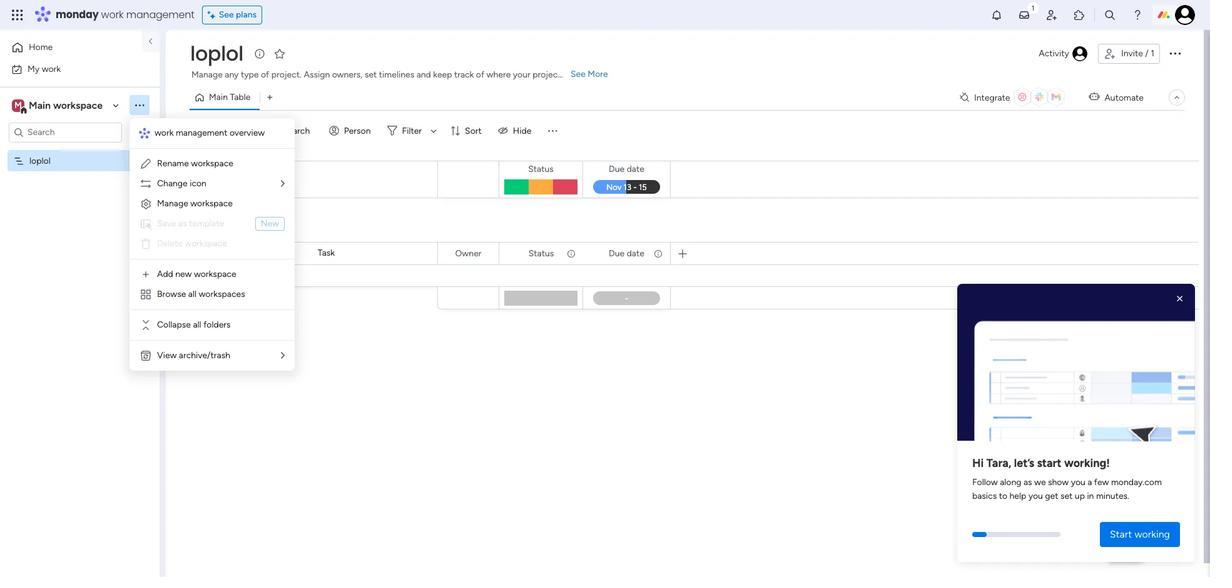 Task type: vqa. For each thing, say whether or not it's contained in the screenshot.
Done to the top
no



Task type: locate. For each thing, give the bounding box(es) containing it.
Status field
[[525, 163, 557, 177], [526, 247, 557, 261]]

new
[[195, 125, 213, 136], [261, 218, 279, 229]]

1 horizontal spatial add
[[214, 337, 230, 347]]

as left we
[[1024, 478, 1033, 488]]

1 horizontal spatial as
[[1024, 478, 1033, 488]]

delete workspace image
[[140, 238, 152, 250]]

list arrow image right this week field
[[281, 180, 285, 188]]

date for owner
[[627, 248, 645, 259]]

1 due date field from the top
[[606, 163, 648, 177]]

1 vertical spatial see
[[571, 69, 586, 79]]

notifications image
[[991, 9, 1003, 21]]

browse all workspaces image
[[140, 289, 152, 301]]

monday
[[56, 8, 99, 22]]

work management overview
[[155, 128, 265, 138]]

main
[[209, 92, 228, 103], [29, 99, 51, 111]]

help
[[1115, 546, 1137, 559]]

0 vertical spatial add
[[157, 269, 173, 280]]

0 vertical spatial you
[[1071, 478, 1086, 488]]

hi
[[973, 457, 984, 471]]

1 vertical spatial week
[[243, 222, 273, 237]]

0 horizontal spatial main
[[29, 99, 51, 111]]

1 horizontal spatial manage
[[192, 69, 223, 80]]

column information image
[[653, 249, 663, 259]]

new up browse
[[175, 269, 192, 280]]

0 horizontal spatial new
[[195, 125, 213, 136]]

0 vertical spatial list arrow image
[[281, 180, 285, 188]]

1 due date from the top
[[609, 164, 645, 175]]

add inside menu
[[157, 269, 173, 280]]

track
[[454, 69, 474, 80]]

progress bar
[[973, 533, 987, 538]]

add to favorites image
[[273, 47, 286, 60]]

0 vertical spatial new
[[175, 269, 192, 280]]

options image
[[1168, 46, 1183, 61]]

sort button
[[445, 121, 489, 141]]

1 vertical spatial due date
[[609, 248, 645, 259]]

new for new task
[[195, 125, 213, 136]]

new for workspace
[[175, 269, 192, 280]]

list arrow image for change icon
[[281, 180, 285, 188]]

due date for status
[[609, 164, 645, 175]]

+ Add task text field
[[222, 269, 432, 284]]

week
[[242, 165, 272, 180], [243, 222, 273, 237]]

add
[[157, 269, 173, 280], [214, 337, 230, 347]]

follow
[[973, 478, 998, 488]]

0 horizontal spatial as
[[178, 218, 187, 229]]

collapse board header image
[[1172, 93, 1182, 103]]

change icon
[[157, 178, 207, 189]]

new inside 'menu item'
[[261, 218, 279, 229]]

more
[[588, 69, 608, 79]]

1 vertical spatial all
[[193, 320, 201, 330]]

workspace image
[[12, 99, 24, 112]]

0 horizontal spatial task
[[215, 125, 232, 136]]

1 vertical spatial task
[[318, 248, 335, 259]]

status
[[528, 164, 554, 175], [529, 248, 554, 259]]

your
[[513, 69, 531, 80]]

of right track
[[476, 69, 485, 80]]

all left folders
[[193, 320, 201, 330]]

any
[[225, 69, 239, 80]]

1 horizontal spatial see
[[571, 69, 586, 79]]

manage workspace
[[157, 198, 233, 209]]

1 vertical spatial list arrow image
[[281, 352, 285, 361]]

option
[[0, 150, 160, 152]]

0 vertical spatial task
[[215, 125, 232, 136]]

1 horizontal spatial new
[[232, 337, 249, 347]]

list arrow image right 'add new group' button
[[281, 352, 285, 361]]

due date field for owner
[[606, 247, 648, 261]]

set
[[365, 69, 377, 80], [1061, 492, 1073, 502]]

1 vertical spatial as
[[1024, 478, 1033, 488]]

due
[[609, 164, 625, 175], [609, 248, 625, 259]]

new left group
[[232, 337, 249, 347]]

of right type
[[261, 69, 269, 80]]

status field left column information icon
[[526, 247, 557, 261]]

close image
[[1174, 293, 1187, 305]]

menu image
[[547, 125, 559, 137]]

1 vertical spatial management
[[176, 128, 227, 138]]

0 vertical spatial work
[[101, 8, 124, 22]]

arrow down image
[[426, 123, 441, 138]]

status left column information icon
[[529, 248, 554, 259]]

this
[[216, 165, 239, 180]]

main left table
[[209, 92, 228, 103]]

view archive/trash
[[157, 351, 230, 361]]

add view image
[[267, 93, 273, 102]]

0 vertical spatial status
[[528, 164, 554, 175]]

1 vertical spatial loplol
[[29, 156, 51, 166]]

1 horizontal spatial you
[[1071, 478, 1086, 488]]

1 vertical spatial date
[[627, 248, 645, 259]]

loplol down search in workspace field at the top of the page
[[29, 156, 51, 166]]

0 vertical spatial see
[[219, 9, 234, 20]]

work up rename
[[155, 128, 174, 138]]

hide button
[[493, 121, 539, 141]]

see left plans in the top left of the page
[[219, 9, 234, 20]]

see inside button
[[219, 9, 234, 20]]

let's
[[1014, 457, 1035, 471]]

workspace up icon
[[191, 158, 233, 169]]

new inside button
[[232, 337, 249, 347]]

as inside follow along as we show you a few monday.com basics to help you get set up in minutes.
[[1024, 478, 1033, 488]]

lottie animation image
[[958, 289, 1196, 446]]

main inside button
[[209, 92, 228, 103]]

0 vertical spatial loplol
[[190, 39, 243, 68]]

manage down "change" on the top of page
[[157, 198, 188, 209]]

0 vertical spatial manage
[[192, 69, 223, 80]]

1 list arrow image from the top
[[281, 180, 285, 188]]

monday work management
[[56, 8, 194, 22]]

date for status
[[627, 164, 645, 175]]

manage any type of project. assign owners, set timelines and keep track of where your project stands.
[[192, 69, 591, 80]]

as right save
[[178, 218, 187, 229]]

workspace inside 'menu item'
[[185, 238, 227, 249]]

see left more
[[571, 69, 586, 79]]

0 horizontal spatial of
[[261, 69, 269, 80]]

work right the my at the top left of page
[[42, 64, 61, 74]]

set left up
[[1061, 492, 1073, 502]]

2 list arrow image from the top
[[281, 352, 285, 361]]

1 vertical spatial new
[[261, 218, 279, 229]]

2 horizontal spatial work
[[155, 128, 174, 138]]

week right this
[[242, 165, 272, 180]]

new up rename workspace
[[195, 125, 213, 136]]

0 vertical spatial due
[[609, 164, 625, 175]]

invite
[[1122, 48, 1143, 59]]

work right monday
[[101, 8, 124, 22]]

0 horizontal spatial loplol
[[29, 156, 51, 166]]

Due date field
[[606, 163, 648, 177], [606, 247, 648, 261]]

1 due from the top
[[609, 164, 625, 175]]

0 vertical spatial due date field
[[606, 163, 648, 177]]

0 horizontal spatial new
[[175, 269, 192, 280]]

1 vertical spatial new
[[232, 337, 249, 347]]

few
[[1095, 478, 1109, 488]]

1 horizontal spatial new
[[261, 218, 279, 229]]

group
[[251, 337, 274, 347]]

work for monday
[[101, 8, 124, 22]]

1 horizontal spatial loplol
[[190, 39, 243, 68]]

browse all workspaces
[[157, 289, 245, 300]]

1 vertical spatial manage
[[157, 198, 188, 209]]

1 vertical spatial work
[[42, 64, 61, 74]]

loplol inside list box
[[29, 156, 51, 166]]

collapse all folders
[[157, 320, 231, 330]]

0 horizontal spatial you
[[1029, 492, 1043, 502]]

task up + add task 'text box'
[[318, 248, 335, 259]]

lottie animation element
[[958, 284, 1196, 446]]

as
[[178, 218, 187, 229], [1024, 478, 1033, 488]]

1 horizontal spatial main
[[209, 92, 228, 103]]

new inside button
[[195, 125, 213, 136]]

you
[[1071, 478, 1086, 488], [1029, 492, 1043, 502]]

all for collapse
[[193, 320, 201, 330]]

1 vertical spatial due
[[609, 248, 625, 259]]

0 vertical spatial due date
[[609, 164, 645, 175]]

delete workspace menu item
[[140, 237, 285, 252]]

work for my
[[42, 64, 61, 74]]

owner
[[455, 248, 482, 259]]

2 date from the top
[[627, 248, 645, 259]]

change
[[157, 178, 188, 189]]

set right owners,
[[365, 69, 377, 80]]

delete
[[157, 238, 183, 249]]

add right the add new workspace icon
[[157, 269, 173, 280]]

and
[[417, 69, 431, 80]]

overview
[[230, 128, 265, 138]]

task
[[215, 125, 232, 136], [318, 248, 335, 259]]

0 horizontal spatial work
[[42, 64, 61, 74]]

Next week field
[[212, 222, 276, 238]]

start
[[1037, 457, 1062, 471]]

work inside my work button
[[42, 64, 61, 74]]

workspace for rename workspace
[[191, 158, 233, 169]]

person button
[[324, 121, 378, 141]]

0 horizontal spatial see
[[219, 9, 234, 20]]

workspace up search in workspace field at the top of the page
[[53, 99, 103, 111]]

see for see more
[[571, 69, 586, 79]]

add down folders
[[214, 337, 230, 347]]

1 horizontal spatial work
[[101, 8, 124, 22]]

show board description image
[[252, 48, 267, 60]]

week for next week
[[243, 222, 273, 237]]

2 status field from the top
[[526, 247, 557, 261]]

loplol
[[190, 39, 243, 68], [29, 156, 51, 166]]

see more link
[[570, 68, 609, 81]]

week right next
[[243, 222, 273, 237]]

workspace for manage workspace
[[190, 198, 233, 209]]

1 date from the top
[[627, 164, 645, 175]]

0 vertical spatial status field
[[525, 163, 557, 177]]

0 horizontal spatial manage
[[157, 198, 188, 209]]

1 horizontal spatial set
[[1061, 492, 1073, 502]]

status down 'menu' 'image'
[[528, 164, 554, 175]]

start working
[[1110, 529, 1170, 541]]

manage for manage any type of project. assign owners, set timelines and keep track of where your project stands.
[[192, 69, 223, 80]]

browse
[[157, 289, 186, 300]]

save as template
[[157, 218, 224, 229]]

task left angle down "image"
[[215, 125, 232, 136]]

1 vertical spatial set
[[1061, 492, 1073, 502]]

new for new
[[261, 218, 279, 229]]

add inside button
[[214, 337, 230, 347]]

manage workspace image
[[140, 198, 152, 210]]

dapulse integrations image
[[960, 93, 969, 102]]

status field down 'menu' 'image'
[[525, 163, 557, 177]]

workspace up template
[[190, 198, 233, 209]]

see
[[219, 9, 234, 20], [571, 69, 586, 79]]

workspace for delete workspace
[[185, 238, 227, 249]]

inbox image
[[1018, 9, 1031, 21]]

show
[[1048, 478, 1069, 488]]

invite / 1 button
[[1098, 44, 1160, 64]]

loplol list box
[[0, 148, 160, 341]]

of
[[261, 69, 269, 80], [476, 69, 485, 80]]

management inside menu
[[176, 128, 227, 138]]

task inside button
[[215, 125, 232, 136]]

new task
[[195, 125, 232, 136]]

home
[[29, 42, 53, 53]]

0 vertical spatial as
[[178, 218, 187, 229]]

tara schultz image
[[1175, 5, 1196, 25]]

2 due from the top
[[609, 248, 625, 259]]

1 status field from the top
[[525, 163, 557, 177]]

new right next
[[261, 218, 279, 229]]

assign
[[304, 69, 330, 80]]

main for main workspace
[[29, 99, 51, 111]]

1 horizontal spatial of
[[476, 69, 485, 80]]

1 vertical spatial due date field
[[606, 247, 648, 261]]

manage for manage workspace
[[157, 198, 188, 209]]

0 vertical spatial week
[[242, 165, 272, 180]]

loplol up any
[[190, 39, 243, 68]]

list arrow image for view archive/trash
[[281, 352, 285, 361]]

owners,
[[332, 69, 363, 80]]

1 vertical spatial you
[[1029, 492, 1043, 502]]

list arrow image
[[281, 180, 285, 188], [281, 352, 285, 361]]

0 horizontal spatial set
[[365, 69, 377, 80]]

you left a
[[1071, 478, 1086, 488]]

add for add new group
[[214, 337, 230, 347]]

1 vertical spatial add
[[214, 337, 230, 347]]

angle down image
[[243, 126, 249, 136]]

due date
[[609, 164, 645, 175], [609, 248, 645, 259]]

main right workspace image
[[29, 99, 51, 111]]

workspace down template
[[185, 238, 227, 249]]

my work button
[[8, 59, 135, 79]]

m
[[14, 100, 22, 110]]

workspace
[[53, 99, 103, 111], [191, 158, 233, 169], [190, 198, 233, 209], [185, 238, 227, 249], [194, 269, 236, 280]]

2 status from the top
[[529, 248, 554, 259]]

0 horizontal spatial add
[[157, 269, 173, 280]]

sort
[[465, 125, 482, 136]]

icon
[[190, 178, 207, 189]]

0 vertical spatial date
[[627, 164, 645, 175]]

menu item
[[140, 217, 285, 232]]

workspace for main workspace
[[53, 99, 103, 111]]

1 vertical spatial status
[[529, 248, 554, 259]]

1 vertical spatial status field
[[526, 247, 557, 261]]

menu containing work management overview
[[130, 118, 295, 371]]

next
[[215, 222, 240, 237]]

2 due date field from the top
[[606, 247, 648, 261]]

2 due date from the top
[[609, 248, 645, 259]]

manage
[[192, 69, 223, 80], [157, 198, 188, 209]]

all down add new workspace at the top
[[188, 289, 197, 300]]

manage down loplol field
[[192, 69, 223, 80]]

due for status
[[609, 164, 625, 175]]

0 vertical spatial all
[[188, 289, 197, 300]]

main inside the workspace selection element
[[29, 99, 51, 111]]

menu
[[130, 118, 295, 371]]

my work
[[28, 64, 61, 74]]

get
[[1045, 492, 1059, 502]]

due for owner
[[609, 248, 625, 259]]

you down we
[[1029, 492, 1043, 502]]

autopilot image
[[1089, 89, 1100, 105]]

change icon image
[[140, 178, 152, 190]]

0 vertical spatial new
[[195, 125, 213, 136]]

we
[[1035, 478, 1046, 488]]



Task type: describe. For each thing, give the bounding box(es) containing it.
activity button
[[1034, 44, 1093, 64]]

0 vertical spatial management
[[126, 8, 194, 22]]

a
[[1088, 478, 1092, 488]]

next week
[[215, 222, 273, 237]]

along
[[1000, 478, 1022, 488]]

Owner field
[[452, 247, 485, 261]]

minutes.
[[1097, 492, 1130, 502]]

Search field
[[280, 122, 317, 140]]

week for this week
[[242, 165, 272, 180]]

menu item containing save as template
[[140, 217, 285, 232]]

help
[[1010, 492, 1027, 502]]

folders
[[204, 320, 231, 330]]

activity
[[1039, 48, 1070, 59]]

working
[[1135, 529, 1170, 541]]

2 of from the left
[[476, 69, 485, 80]]

basics
[[973, 492, 997, 502]]

view archive/trash image
[[140, 350, 152, 362]]

loplol field
[[187, 39, 247, 68]]

stands.
[[563, 69, 591, 80]]

see for see plans
[[219, 9, 234, 20]]

plans
[[236, 9, 257, 20]]

set inside follow along as we show you a few monday.com basics to help you get set up in minutes.
[[1061, 492, 1073, 502]]

up
[[1075, 492, 1085, 502]]

table
[[230, 92, 251, 103]]

see more
[[571, 69, 608, 79]]

2 vertical spatial work
[[155, 128, 174, 138]]

1 image
[[1028, 1, 1039, 15]]

new for group
[[232, 337, 249, 347]]

hide
[[513, 125, 532, 136]]

view
[[157, 351, 177, 361]]

rename workspace
[[157, 158, 233, 169]]

monday.com
[[1112, 478, 1162, 488]]

tara,
[[987, 457, 1012, 471]]

due date field for status
[[606, 163, 648, 177]]

Search in workspace field
[[26, 125, 105, 140]]

project
[[533, 69, 561, 80]]

where
[[487, 69, 511, 80]]

archive/trash
[[179, 351, 230, 361]]

this week
[[216, 165, 272, 180]]

add for add new workspace
[[157, 269, 173, 280]]

column information image
[[566, 249, 576, 259]]

follow along as we show you a few monday.com basics to help you get set up in minutes.
[[973, 478, 1162, 502]]

1 of from the left
[[261, 69, 269, 80]]

delete workspace
[[157, 238, 227, 249]]

project.
[[271, 69, 302, 80]]

see plans
[[219, 9, 257, 20]]

select product image
[[11, 9, 24, 21]]

collapse all folders image
[[140, 319, 152, 332]]

1
[[1151, 48, 1155, 59]]

start
[[1110, 529, 1132, 541]]

service icon image
[[140, 218, 152, 230]]

main table button
[[190, 88, 260, 108]]

template
[[189, 218, 224, 229]]

apps image
[[1073, 9, 1086, 21]]

/
[[1146, 48, 1149, 59]]

rename
[[157, 158, 189, 169]]

add new group
[[214, 337, 274, 347]]

timelines
[[379, 69, 414, 80]]

see plans button
[[202, 6, 262, 24]]

home button
[[8, 38, 135, 58]]

automate
[[1105, 92, 1144, 103]]

save
[[157, 218, 176, 229]]

add new workspace image
[[140, 269, 152, 281]]

workspace selection element
[[12, 98, 105, 114]]

1 status from the top
[[528, 164, 554, 175]]

new task button
[[190, 121, 237, 141]]

help button
[[1104, 542, 1148, 563]]

search everything image
[[1104, 9, 1117, 21]]

in
[[1087, 492, 1094, 502]]

working!
[[1065, 457, 1110, 471]]

main for main table
[[209, 92, 228, 103]]

filter button
[[382, 121, 441, 141]]

to
[[999, 492, 1008, 502]]

rename workspace image
[[140, 158, 152, 170]]

help image
[[1132, 9, 1144, 21]]

integrate
[[975, 92, 1010, 103]]

type
[[241, 69, 259, 80]]

main workspace
[[29, 99, 103, 111]]

invite / 1
[[1122, 48, 1155, 59]]

workspaces
[[199, 289, 245, 300]]

due date for owner
[[609, 248, 645, 259]]

collapse
[[157, 320, 191, 330]]

all for browse
[[188, 289, 197, 300]]

workspace options image
[[133, 99, 146, 112]]

add new workspace
[[157, 269, 236, 280]]

person
[[344, 125, 371, 136]]

1 horizontal spatial task
[[318, 248, 335, 259]]

hi tara, let's start working!
[[973, 457, 1110, 471]]

main table
[[209, 92, 251, 103]]

my
[[28, 64, 40, 74]]

workspace up workspaces
[[194, 269, 236, 280]]

0 vertical spatial set
[[365, 69, 377, 80]]

add new group button
[[191, 332, 280, 352]]

invite members image
[[1046, 9, 1058, 21]]

keep
[[433, 69, 452, 80]]

as inside 'menu item'
[[178, 218, 187, 229]]

filter
[[402, 125, 422, 136]]

This week field
[[213, 165, 275, 181]]



